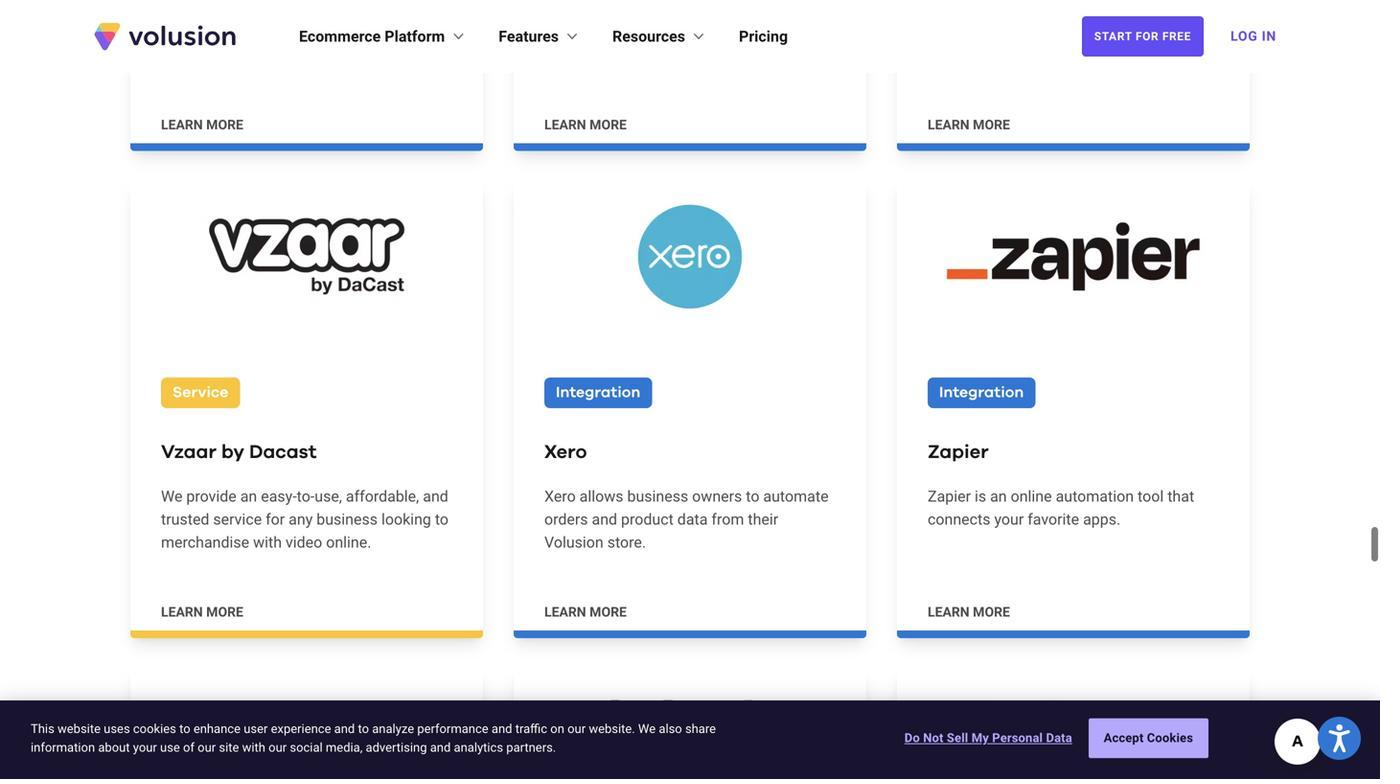Task type: vqa. For each thing, say whether or not it's contained in the screenshot.
online,
no



Task type: locate. For each thing, give the bounding box(es) containing it.
online inside ssl certificates keep online interactions private and help customers gain the confidence to transact with your site.
[[308, 0, 349, 18]]

with inside ssl certificates keep online interactions private and help customers gain the confidence to transact with your site.
[[317, 46, 346, 64]]

0 horizontal spatial an
[[240, 487, 257, 506]]

open accessibe: accessibility options, statement and help image
[[1329, 725, 1350, 753]]

online up "favorite" at bottom right
[[1011, 487, 1052, 506]]

vzaar by dacast
[[161, 443, 317, 462]]

automate up their
[[763, 487, 829, 506]]

help
[[240, 23, 269, 41]]

2 xero from the top
[[544, 487, 576, 506]]

an inside zapier is an online automation tool that connects your favorite apps.
[[990, 487, 1007, 506]]

with down user
[[242, 740, 265, 755]]

learn for learn more button underneath confidence
[[161, 117, 203, 133]]

start for free
[[1094, 30, 1192, 43]]

learn more down confidence
[[161, 117, 243, 133]]

0 vertical spatial the
[[1023, 0, 1045, 18]]

user
[[244, 722, 268, 736]]

we up trusted
[[161, 487, 183, 506]]

learn for learn more button underneath a
[[928, 117, 970, 133]]

1 horizontal spatial integration
[[939, 385, 1024, 401]]

business
[[627, 487, 688, 506], [317, 510, 378, 529]]

zapier for zapier
[[928, 443, 989, 462]]

orders
[[544, 510, 588, 529]]

affordable,
[[346, 487, 419, 506]]

way
[[1101, 0, 1128, 18]]

xero up allows
[[544, 443, 587, 462]]

xero image
[[514, 182, 867, 332]]

learn more button down merchandise
[[161, 603, 243, 622]]

connects
[[928, 510, 991, 529]]

learn down connects
[[928, 604, 970, 620]]

1 vertical spatial automate
[[763, 487, 829, 506]]

is inside zapier is an online automation tool that connects your favorite apps.
[[975, 487, 987, 506]]

privacy alert dialog
[[0, 701, 1380, 779]]

0 vertical spatial xero
[[544, 443, 587, 462]]

zapier is an online automation tool that connects your favorite apps.
[[928, 487, 1195, 529]]

1 horizontal spatial an
[[668, 0, 685, 18]]

on
[[1094, 23, 1111, 41], [551, 722, 565, 736]]

and right build
[[1187, 0, 1212, 18]]

0 horizontal spatial online
[[308, 0, 349, 18]]

our right traffic
[[568, 722, 586, 736]]

0 horizontal spatial our
[[198, 740, 216, 755]]

1 vertical spatial website.
[[589, 722, 635, 736]]

on down way
[[1094, 23, 1111, 41]]

an up connects
[[990, 487, 1007, 506]]

learn down order
[[544, 117, 586, 133]]

website. down build
[[1148, 23, 1205, 41]]

information
[[31, 740, 95, 755]]

learn down orders
[[544, 604, 586, 620]]

our right of
[[198, 740, 216, 755]]

0 vertical spatial online
[[308, 0, 349, 18]]

platform
[[385, 27, 445, 46]]

1 vertical spatial the
[[382, 23, 404, 41]]

xero allows business owners to automate orders and product data from their volusion store.
[[544, 487, 829, 552]]

business up product
[[627, 487, 688, 506]]

learn for learn more button underneath connects
[[928, 604, 970, 620]]

1 vertical spatial on
[[551, 722, 565, 736]]

1 zapier from the top
[[928, 443, 989, 462]]

ecommerce platform button
[[299, 25, 468, 48]]

service
[[173, 385, 229, 401]]

your down the cookies
[[133, 740, 157, 755]]

more
[[206, 117, 243, 133], [590, 117, 627, 133], [973, 117, 1010, 133], [206, 604, 243, 620], [590, 604, 627, 620], [973, 604, 1010, 620]]

online inside zapier is an online automation tool that connects your favorite apps.
[[1011, 487, 1052, 506]]

1 horizontal spatial the
[[1023, 0, 1045, 18]]

sell
[[947, 731, 969, 745]]

your left "favorite" at bottom right
[[994, 510, 1024, 529]]

on right traffic
[[551, 722, 565, 736]]

automate down instant
[[657, 23, 723, 41]]

volusion down orders
[[544, 533, 604, 552]]

1 horizontal spatial online
[[1011, 487, 1052, 506]]

your down way
[[1115, 23, 1144, 41]]

to down the help
[[240, 46, 254, 64]]

0 vertical spatial on
[[1094, 23, 1111, 41]]

and down the certificates at the top of the page
[[211, 23, 237, 41]]

and down allows
[[592, 510, 617, 529]]

online
[[308, 0, 349, 18], [1011, 487, 1052, 506]]

1 horizontal spatial website.
[[1148, 23, 1205, 41]]

website.
[[1148, 23, 1205, 41], [589, 722, 635, 736]]

the up sweepstakes
[[1023, 0, 1045, 18]]

learn more down order
[[544, 117, 627, 133]]

any
[[289, 510, 313, 529]]

referralcandy image
[[130, 669, 483, 779]]

0 horizontal spatial we
[[161, 487, 183, 506]]

with inside we provide an easy-to-use, affordable, and trusted service for any business looking to merchandise with video online.
[[253, 533, 282, 552]]

we inside we provide an easy-to-use, affordable, and trusted service for any business looking to merchandise with video online.
[[161, 487, 183, 506]]

to up media,
[[358, 722, 369, 736]]

is up connects
[[975, 487, 987, 506]]

with down the 'ecommerce'
[[317, 46, 346, 64]]

business up online.
[[317, 510, 378, 529]]

log in
[[1231, 28, 1277, 44]]

learn more button down store.
[[544, 603, 627, 622]]

share
[[685, 722, 716, 736]]

traffic
[[515, 722, 547, 736]]

0 vertical spatial is
[[1008, 0, 1019, 18]]

do not sell my personal data button
[[905, 720, 1072, 758]]

an up service
[[240, 487, 257, 506]]

learn more for learn more button underneath confidence
[[161, 117, 243, 133]]

2 horizontal spatial our
[[568, 722, 586, 736]]

site
[[219, 740, 239, 755]]

1 horizontal spatial is
[[1008, 0, 1019, 18]]

1 horizontal spatial we
[[638, 722, 656, 736]]

zapier inside zapier is an online automation tool that connects your favorite apps.
[[928, 487, 971, 506]]

zapier
[[928, 443, 989, 462], [928, 487, 971, 506]]

we left also
[[638, 722, 656, 736]]

integration
[[740, 0, 813, 18]]

integration for xero
[[556, 385, 641, 401]]

to down provides
[[640, 23, 654, 41]]

we inside this website uses cookies to enhance user experience and to analyze performance and traffic on our website. we also share information about your use of our site with our social media, advertising and analytics partners.
[[638, 722, 656, 736]]

learn more down merchandise
[[161, 604, 243, 620]]

use
[[160, 740, 180, 755]]

learn down merchandise
[[161, 604, 203, 620]]

also
[[659, 722, 682, 736]]

0 horizontal spatial on
[[551, 722, 565, 736]]

an for vzaar by dacast
[[240, 487, 257, 506]]

accept cookies
[[1104, 731, 1193, 745]]

an inside we provide an easy-to-use, affordable, and trusted service for any business looking to merchandise with video online.
[[240, 487, 257, 506]]

pricing link
[[739, 25, 788, 48]]

is for zapier
[[975, 487, 987, 506]]

the inside viralsweep is the easiest way to build and run a sweepstakes right on your website.
[[1023, 0, 1045, 18]]

and
[[1187, 0, 1212, 18], [211, 23, 237, 41], [423, 487, 448, 506], [592, 510, 617, 529], [334, 722, 355, 736], [492, 722, 512, 736], [430, 740, 451, 755]]

instant
[[689, 0, 736, 18]]

with down for
[[253, 533, 282, 552]]

volusion
[[577, 23, 636, 41], [760, 23, 819, 41], [544, 533, 604, 552]]

by
[[221, 443, 245, 462]]

partners.
[[506, 740, 556, 755]]

log in link
[[1219, 15, 1288, 58]]

an
[[668, 0, 685, 18], [240, 487, 257, 506], [990, 487, 1007, 506]]

is up sweepstakes
[[1008, 0, 1019, 18]]

your
[[726, 23, 756, 41], [1115, 23, 1144, 41], [350, 46, 379, 64], [994, 510, 1024, 529], [133, 740, 157, 755]]

to inside shipwire provides an instant integration with volusion to automate your volusion order fulfillment.
[[640, 23, 654, 41]]

website
[[58, 722, 101, 736]]

volusion down integration
[[760, 23, 819, 41]]

your down the ecommerce platform
[[350, 46, 379, 64]]

tool
[[1138, 487, 1164, 506]]

1 vertical spatial business
[[317, 510, 378, 529]]

0 vertical spatial zapier
[[928, 443, 989, 462]]

private
[[161, 23, 207, 41]]

online for customers
[[308, 0, 349, 18]]

website. left also
[[589, 722, 635, 736]]

0 horizontal spatial automate
[[657, 23, 723, 41]]

learn more for learn more button underneath order
[[544, 117, 627, 133]]

learn more down store.
[[544, 604, 627, 620]]

is
[[1008, 0, 1019, 18], [975, 487, 987, 506]]

personal
[[992, 731, 1043, 745]]

xero up orders
[[544, 487, 576, 506]]

and up media,
[[334, 722, 355, 736]]

with up order
[[544, 23, 573, 41]]

0 vertical spatial business
[[627, 487, 688, 506]]

cookies
[[133, 722, 176, 736]]

1 horizontal spatial on
[[1094, 23, 1111, 41]]

0 vertical spatial website.
[[1148, 23, 1205, 41]]

with
[[544, 23, 573, 41], [317, 46, 346, 64], [253, 533, 282, 552], [242, 740, 265, 755]]

to inside viralsweep is the easiest way to build and run a sweepstakes right on your website.
[[1132, 0, 1146, 18]]

globalshopex image
[[514, 669, 867, 779]]

0 vertical spatial we
[[161, 487, 183, 506]]

1 vertical spatial zapier
[[928, 487, 971, 506]]

your inside this website uses cookies to enhance user experience and to analyze performance and traffic on our website. we also share information about your use of our site with our social media, advertising and analytics partners.
[[133, 740, 157, 755]]

0 horizontal spatial integration
[[556, 385, 641, 401]]

1 vertical spatial is
[[975, 487, 987, 506]]

learn more button down connects
[[928, 603, 1010, 622]]

learn more
[[161, 117, 243, 133], [544, 117, 627, 133], [928, 117, 1010, 133], [161, 604, 243, 620], [544, 604, 627, 620], [928, 604, 1010, 620]]

1 horizontal spatial business
[[627, 487, 688, 506]]

to inside the xero allows business owners to automate orders and product data from their volusion store.
[[746, 487, 760, 506]]

to right looking
[[435, 510, 449, 529]]

0 horizontal spatial website.
[[589, 722, 635, 736]]

learn more for learn more button underneath store.
[[544, 604, 627, 620]]

vzaar by dacast image
[[130, 182, 483, 332]]

our left social
[[269, 740, 287, 755]]

learn more button down a
[[928, 115, 1010, 135]]

viralsweep
[[928, 0, 1004, 18]]

is inside viralsweep is the easiest way to build and run a sweepstakes right on your website.
[[1008, 0, 1019, 18]]

media,
[[326, 740, 363, 755]]

and up looking
[[423, 487, 448, 506]]

0 horizontal spatial business
[[317, 510, 378, 529]]

an up resources dropdown button on the top
[[668, 0, 685, 18]]

the down interactions
[[382, 23, 404, 41]]

pricing
[[739, 27, 788, 46]]

enhance
[[193, 722, 241, 736]]

xero
[[544, 443, 587, 462], [544, 487, 576, 506]]

easiest
[[1048, 0, 1098, 18]]

1 horizontal spatial automate
[[763, 487, 829, 506]]

0 horizontal spatial the
[[382, 23, 404, 41]]

accept cookies button
[[1089, 719, 1209, 759]]

2 zapier from the top
[[928, 487, 971, 506]]

service
[[213, 510, 262, 529]]

1 vertical spatial xero
[[544, 487, 576, 506]]

xero inside the xero allows business owners to automate orders and product data from their volusion store.
[[544, 487, 576, 506]]

business inside the xero allows business owners to automate orders and product data from their volusion store.
[[627, 487, 688, 506]]

learn down a
[[928, 117, 970, 133]]

zapier for zapier is an online automation tool that connects your favorite apps.
[[928, 487, 971, 506]]

2 horizontal spatial an
[[990, 487, 1007, 506]]

your down instant
[[726, 23, 756, 41]]

product
[[621, 510, 674, 529]]

ssl certificates keep online interactions private and help customers gain the confidence to transact with your site.
[[161, 0, 433, 64]]

1 vertical spatial online
[[1011, 487, 1052, 506]]

looking
[[381, 510, 431, 529]]

1 vertical spatial we
[[638, 722, 656, 736]]

learn more down connects
[[928, 604, 1010, 620]]

2 integration from the left
[[939, 385, 1024, 401]]

online up the 'ecommerce'
[[308, 0, 349, 18]]

automate inside shipwire provides an instant integration with volusion to automate your volusion order fulfillment.
[[657, 23, 723, 41]]

1 integration from the left
[[556, 385, 641, 401]]

viralsweep is the easiest way to build and run a sweepstakes right on your website.
[[928, 0, 1212, 41]]

learn
[[161, 117, 203, 133], [544, 117, 586, 133], [928, 117, 970, 133], [161, 604, 203, 620], [544, 604, 586, 620], [928, 604, 970, 620]]

1 xero from the top
[[544, 443, 587, 462]]

with inside shipwire provides an instant integration with volusion to automate your volusion order fulfillment.
[[544, 23, 573, 41]]

accept
[[1104, 731, 1144, 745]]

sweepstakes
[[966, 23, 1055, 41]]

xero for xero allows business owners to automate orders and product data from their volusion store.
[[544, 487, 576, 506]]

on inside this website uses cookies to enhance user experience and to analyze performance and traffic on our website. we also share information about your use of our site with our social media, advertising and analytics partners.
[[551, 722, 565, 736]]

to right way
[[1132, 0, 1146, 18]]

0 vertical spatial automate
[[657, 23, 723, 41]]

learn more down a
[[928, 117, 1010, 133]]

0 horizontal spatial is
[[975, 487, 987, 506]]

learn down confidence
[[161, 117, 203, 133]]

business inside we provide an easy-to-use, affordable, and trusted service for any business looking to merchandise with video online.
[[317, 510, 378, 529]]

uses
[[104, 722, 130, 736]]

to up their
[[746, 487, 760, 506]]



Task type: describe. For each thing, give the bounding box(es) containing it.
for
[[1136, 30, 1159, 43]]

data
[[678, 510, 708, 529]]

your inside viralsweep is the easiest way to build and run a sweepstakes right on your website.
[[1115, 23, 1144, 41]]

we provide an easy-to-use, affordable, and trusted service for any business looking to merchandise with video online.
[[161, 487, 449, 552]]

gain
[[350, 23, 379, 41]]

allows
[[580, 487, 624, 506]]

google customer reviews image
[[897, 669, 1250, 779]]

and inside viralsweep is the easiest way to build and run a sweepstakes right on your website.
[[1187, 0, 1212, 18]]

of
[[183, 740, 195, 755]]

an for zapier
[[990, 487, 1007, 506]]

start
[[1094, 30, 1132, 43]]

to up of
[[179, 722, 190, 736]]

learn for learn more button underneath order
[[544, 117, 586, 133]]

volusion up the fulfillment.
[[577, 23, 636, 41]]

build
[[1150, 0, 1183, 18]]

not
[[923, 731, 944, 745]]

do not sell my personal data
[[905, 731, 1072, 745]]

in
[[1262, 28, 1277, 44]]

data
[[1046, 731, 1072, 745]]

order
[[544, 46, 580, 64]]

to inside ssl certificates keep online interactions private and help customers gain the confidence to transact with your site.
[[240, 46, 254, 64]]

features
[[499, 27, 559, 46]]

shipwire provides an instant integration with volusion to automate your volusion order fulfillment.
[[544, 0, 819, 64]]

fulfillment.
[[584, 46, 657, 64]]

favorite
[[1028, 510, 1079, 529]]

your inside zapier is an online automation tool that connects your favorite apps.
[[994, 510, 1024, 529]]

from
[[712, 510, 744, 529]]

use,
[[315, 487, 342, 506]]

and down the performance
[[430, 740, 451, 755]]

website. inside this website uses cookies to enhance user experience and to analyze performance and traffic on our website. we also share information about your use of our site with our social media, advertising and analytics partners.
[[589, 722, 635, 736]]

trusted
[[161, 510, 209, 529]]

vzaar
[[161, 443, 217, 462]]

is for viralsweep
[[1008, 0, 1019, 18]]

provide
[[186, 487, 237, 506]]

1 horizontal spatial our
[[269, 740, 287, 755]]

online.
[[326, 533, 371, 552]]

easy-
[[261, 487, 297, 506]]

xero for xero
[[544, 443, 587, 462]]

for
[[266, 510, 285, 529]]

their
[[748, 510, 779, 529]]

your inside shipwire provides an instant integration with volusion to automate your volusion order fulfillment.
[[726, 23, 756, 41]]

performance
[[417, 722, 489, 736]]

your inside ssl certificates keep online interactions private and help customers gain the confidence to transact with your site.
[[350, 46, 379, 64]]

to inside we provide an easy-to-use, affordable, and trusted service for any business looking to merchandise with video online.
[[435, 510, 449, 529]]

transact
[[257, 46, 313, 64]]

keep
[[271, 0, 304, 18]]

learn more for learn more button underneath a
[[928, 117, 1010, 133]]

that
[[1168, 487, 1195, 506]]

free
[[1163, 30, 1192, 43]]

and inside the xero allows business owners to automate orders and product data from their volusion store.
[[592, 510, 617, 529]]

shipwire
[[544, 0, 603, 18]]

store.
[[607, 533, 646, 552]]

zapier image
[[897, 182, 1250, 332]]

right
[[1059, 23, 1090, 41]]

interactions
[[353, 0, 433, 18]]

advertising
[[366, 740, 427, 755]]

about
[[98, 740, 130, 755]]

resources
[[613, 27, 685, 46]]

this website uses cookies to enhance user experience and to analyze performance and traffic on our website. we also share information about your use of our site with our social media, advertising and analytics partners.
[[31, 722, 716, 755]]

and inside we provide an easy-to-use, affordable, and trusted service for any business looking to merchandise with video online.
[[423, 487, 448, 506]]

analytics
[[454, 740, 503, 755]]

dacast
[[249, 443, 317, 462]]

run
[[928, 23, 950, 41]]

on inside viralsweep is the easiest way to build and run a sweepstakes right on your website.
[[1094, 23, 1111, 41]]

social
[[290, 740, 323, 755]]

video
[[286, 533, 322, 552]]

ecommerce
[[299, 27, 381, 46]]

and left traffic
[[492, 722, 512, 736]]

owners
[[692, 487, 742, 506]]

automation
[[1056, 487, 1134, 506]]

automate inside the xero allows business owners to automate orders and product data from their volusion store.
[[763, 487, 829, 506]]

cookies
[[1147, 731, 1193, 745]]

online for your
[[1011, 487, 1052, 506]]

certificates
[[191, 0, 268, 18]]

an inside shipwire provides an instant integration with volusion to automate your volusion order fulfillment.
[[668, 0, 685, 18]]

merchandise
[[161, 533, 249, 552]]

the inside ssl certificates keep online interactions private and help customers gain the confidence to transact with your site.
[[382, 23, 404, 41]]

analyze
[[372, 722, 414, 736]]

to-
[[297, 487, 315, 506]]

learn for learn more button underneath store.
[[544, 604, 586, 620]]

this
[[31, 722, 54, 736]]

website. inside viralsweep is the easiest way to build and run a sweepstakes right on your website.
[[1148, 23, 1205, 41]]

a
[[954, 23, 962, 41]]

resources button
[[613, 25, 708, 48]]

ssl
[[161, 0, 187, 18]]

integration for zapier
[[939, 385, 1024, 401]]

confidence
[[161, 46, 236, 64]]

learn more button down confidence
[[161, 115, 243, 135]]

my
[[972, 731, 989, 745]]

site.
[[383, 46, 412, 64]]

learn more for learn more button below merchandise
[[161, 604, 243, 620]]

apps.
[[1083, 510, 1121, 529]]

with inside this website uses cookies to enhance user experience and to analyze performance and traffic on our website. we also share information about your use of our site with our social media, advertising and analytics partners.
[[242, 740, 265, 755]]

log
[[1231, 28, 1258, 44]]

do
[[905, 731, 920, 745]]

volusion inside the xero allows business owners to automate orders and product data from their volusion store.
[[544, 533, 604, 552]]

learn for learn more button below merchandise
[[161, 604, 203, 620]]

start for free link
[[1082, 16, 1204, 57]]

learn more button down order
[[544, 115, 627, 135]]

experience
[[271, 722, 331, 736]]

customers
[[273, 23, 346, 41]]

and inside ssl certificates keep online interactions private and help customers gain the confidence to transact with your site.
[[211, 23, 237, 41]]

learn more for learn more button underneath connects
[[928, 604, 1010, 620]]



